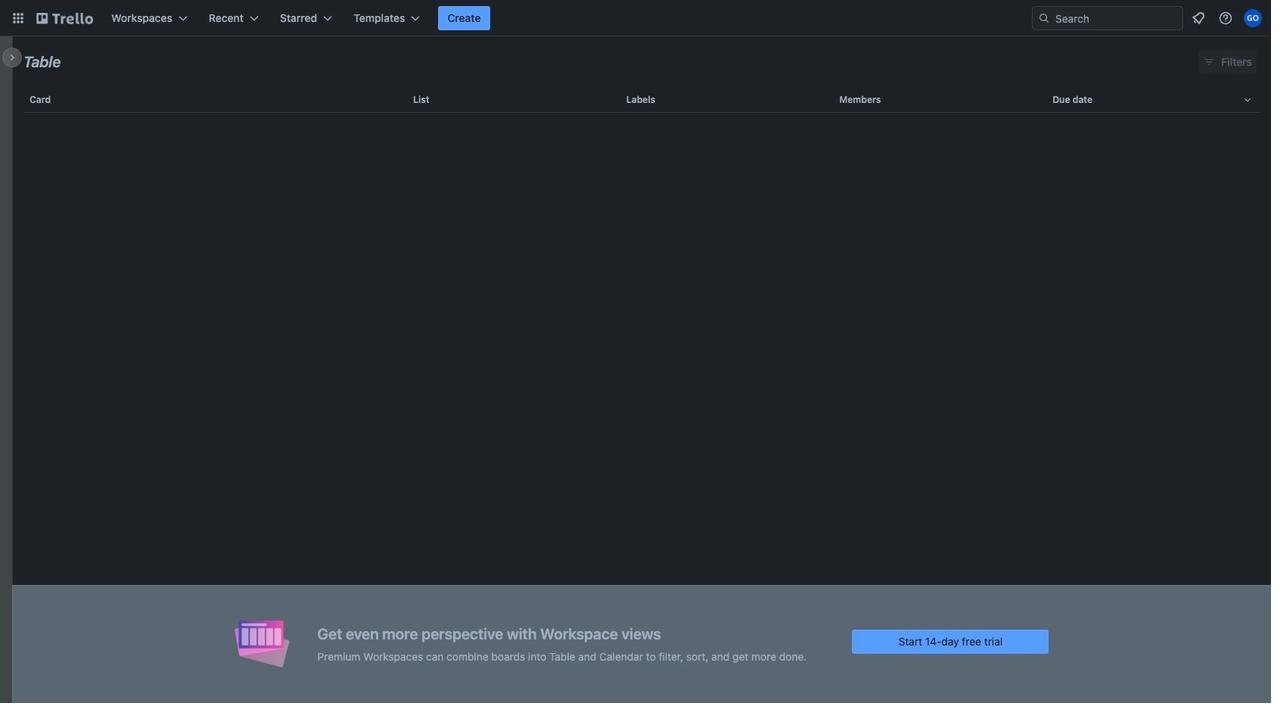Task type: vqa. For each thing, say whether or not it's contained in the screenshot.
Open information menu icon
yes



Task type: locate. For each thing, give the bounding box(es) containing it.
table
[[12, 82, 1271, 703]]

None text field
[[23, 48, 61, 76]]

gary orlando (garyorlando) image
[[1244, 9, 1262, 27]]

open information menu image
[[1219, 11, 1234, 26]]

row
[[23, 82, 1260, 118]]

back to home image
[[36, 6, 93, 30]]



Task type: describe. For each thing, give the bounding box(es) containing it.
search image
[[1038, 12, 1050, 24]]

Search field
[[1050, 8, 1183, 29]]

primary element
[[0, 0, 1271, 36]]

0 notifications image
[[1190, 9, 1208, 27]]



